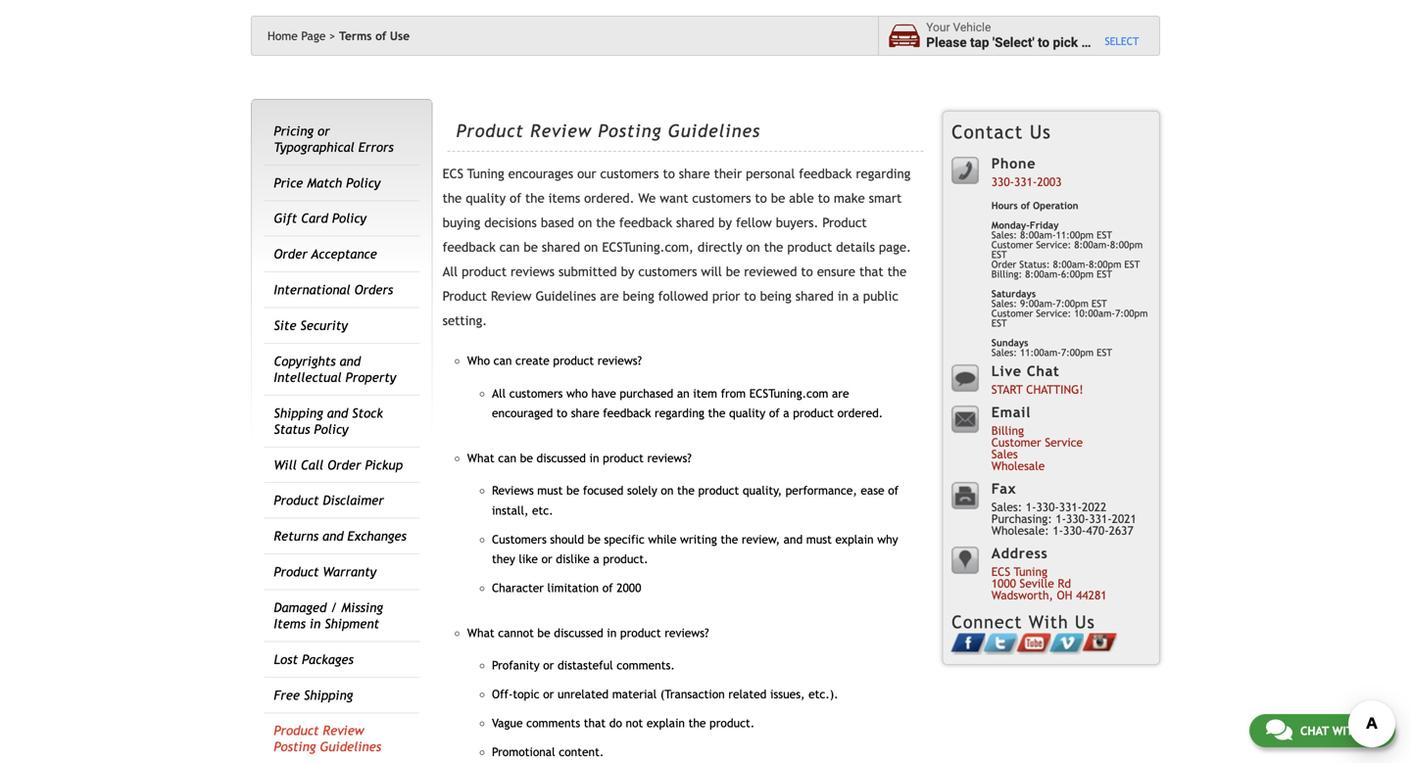 Task type: locate. For each thing, give the bounding box(es) containing it.
can
[[500, 240, 520, 255], [494, 354, 512, 368], [498, 451, 517, 465]]

or up typographical at the top of page
[[318, 123, 330, 139]]

international
[[274, 282, 350, 298]]

profanity or distasteful comments.
[[492, 659, 675, 673]]

property
[[346, 370, 396, 385]]

returns and exchanges
[[274, 529, 407, 544]]

1 horizontal spatial quality
[[729, 406, 766, 420]]

shipping and stock status policy link
[[274, 406, 383, 437]]

1 vertical spatial review
[[491, 289, 532, 304]]

1 horizontal spatial us
[[1075, 612, 1095, 633]]

1 vertical spatial chat
[[1300, 724, 1329, 738]]

and inside copyrights and intellectual property
[[340, 354, 361, 369]]

0 horizontal spatial must
[[537, 484, 563, 498]]

order acceptance link
[[274, 247, 377, 262]]

1 vertical spatial policy
[[332, 211, 367, 226]]

of up decisions
[[510, 191, 521, 206]]

sales
[[992, 447, 1018, 461]]

customers up the we
[[600, 166, 659, 181]]

all inside the all customers who have purchased an item from ecstuning.com are encouraged to share feedback regarding the quality of a product ordered.
[[492, 386, 506, 400]]

1 horizontal spatial product.
[[710, 716, 755, 730]]

0 horizontal spatial by
[[621, 264, 635, 279]]

product up who
[[553, 354, 594, 368]]

guidelines down submitted
[[536, 289, 596, 304]]

billing:
[[992, 268, 1022, 280]]

1 vertical spatial can
[[494, 354, 512, 368]]

what cannot be discussed in product reviews?
[[467, 626, 709, 640]]

terms of use
[[339, 29, 410, 43]]

0 vertical spatial what
[[467, 451, 495, 465]]

price
[[274, 175, 303, 190]]

0 vertical spatial must
[[537, 484, 563, 498]]

1 horizontal spatial all
[[492, 386, 506, 400]]

a inside customers should be specific while writing the review, and must explain why they like or dislike a product.
[[593, 552, 600, 566]]

sales: inside the fax sales: 1-330-331-2022 purchasing: 1-330-331-2021 wholesale: 1-330-470-2637
[[992, 500, 1022, 514]]

in up distasteful
[[607, 626, 617, 640]]

can up reviews
[[498, 451, 517, 465]]

what
[[467, 451, 495, 465], [467, 626, 495, 640]]

quality down 'from'
[[729, 406, 766, 420]]

ordered. inside the ecs tuning encourages our customers to share their personal feedback regarding the quality of the items ordered. we want customers to be able to make smart buying decisions based on the feedback shared by fellow buyers. product feedback can be shared on ecstuning.com, directly on the product details page. all product reviews submitted by customers will be reviewed to ensure that the product review guidelines are being followed prior to being shared in a public setting.
[[584, 191, 635, 206]]

we
[[638, 191, 656, 206]]

0 horizontal spatial share
[[571, 406, 599, 420]]

purchased
[[620, 386, 674, 400]]

will
[[701, 264, 722, 279]]

7:00pm down 10:00am- in the top of the page
[[1061, 347, 1094, 358]]

to up fellow
[[755, 191, 767, 206]]

reviews?
[[598, 354, 642, 368], [647, 451, 692, 465], [665, 626, 709, 640]]

2 service: from the top
[[1036, 308, 1071, 319]]

0 vertical spatial product review posting guidelines
[[456, 121, 761, 141]]

330-331-2003 link
[[992, 175, 1062, 189]]

and up property
[[340, 354, 361, 369]]

us for connect
[[1075, 612, 1095, 633]]

3 customer from the top
[[992, 436, 1042, 449]]

1 horizontal spatial are
[[832, 386, 849, 400]]

what left cannot
[[467, 626, 495, 640]]

discussed for be
[[537, 451, 586, 465]]

status
[[274, 422, 310, 437]]

setting.
[[443, 313, 487, 328]]

guidelines up their
[[668, 121, 761, 141]]

1 vertical spatial us
[[1075, 612, 1095, 633]]

the inside the reviews must be focused solely on the product quality, performance, ease of install, etc.
[[677, 484, 695, 498]]

to right able
[[818, 191, 830, 206]]

site security
[[274, 318, 348, 333]]

email
[[992, 404, 1031, 420]]

feedback down purchased
[[603, 406, 651, 420]]

330- down phone
[[992, 175, 1014, 189]]

shared down ensure
[[796, 289, 834, 304]]

or right like
[[542, 552, 552, 566]]

1 customer from the top
[[992, 239, 1033, 250]]

to down who
[[557, 406, 568, 420]]

material
[[612, 688, 657, 701]]

sales link
[[992, 447, 1018, 461]]

posting up the we
[[598, 121, 662, 141]]

review up encourages
[[530, 121, 592, 141]]

1 horizontal spatial ordered.
[[838, 406, 883, 420]]

0 horizontal spatial being
[[623, 289, 654, 304]]

must inside the reviews must be focused solely on the product quality, performance, ease of install, etc.
[[537, 484, 563, 498]]

being
[[623, 289, 654, 304], [760, 289, 792, 304]]

chat inside live chat start chatting!
[[1027, 363, 1060, 379]]

0 horizontal spatial posting
[[274, 740, 316, 755]]

1 vertical spatial ordered.
[[838, 406, 883, 420]]

2 vertical spatial can
[[498, 451, 517, 465]]

to up the want
[[663, 166, 675, 181]]

customers should be specific while writing the review, and must explain why they like or dislike a product.
[[492, 533, 898, 566]]

policy for gift card policy
[[332, 211, 367, 226]]

0 horizontal spatial ecs
[[443, 166, 464, 181]]

what up reviews
[[467, 451, 495, 465]]

in inside damaged / missing items in shipment
[[310, 616, 321, 632]]

and down product disclaimer
[[323, 529, 344, 544]]

1 vertical spatial what
[[467, 626, 495, 640]]

0 vertical spatial all
[[443, 264, 458, 279]]

share down who
[[571, 406, 599, 420]]

1 vertical spatial service:
[[1036, 308, 1071, 319]]

reviews? up comments.
[[665, 626, 709, 640]]

wadsworth,
[[992, 588, 1054, 602]]

shipping inside shipping and stock status policy
[[274, 406, 323, 421]]

0 horizontal spatial regarding
[[655, 406, 705, 420]]

us down 44281 on the bottom of the page
[[1075, 612, 1095, 633]]

can right who
[[494, 354, 512, 368]]

0 horizontal spatial that
[[584, 716, 606, 730]]

what for what cannot be discussed in product reviews?
[[467, 626, 495, 640]]

2 what from the top
[[467, 626, 495, 640]]

2 horizontal spatial shared
[[796, 289, 834, 304]]

shipping down packages
[[304, 688, 353, 703]]

errors
[[358, 140, 394, 155]]

product down ecstuning.com
[[793, 406, 834, 420]]

330- inside the phone 330-331-2003
[[992, 175, 1014, 189]]

0 vertical spatial shipping
[[274, 406, 323, 421]]

0 horizontal spatial guidelines
[[320, 740, 381, 755]]

0 vertical spatial ecs
[[443, 166, 464, 181]]

phone
[[992, 155, 1036, 171]]

disclaimer
[[323, 493, 384, 508]]

match
[[307, 175, 342, 190]]

must inside customers should be specific while writing the review, and must explain why they like or dislike a product.
[[806, 533, 832, 546]]

policy up "will call order pickup" link
[[314, 422, 348, 437]]

2 vertical spatial reviews?
[[665, 626, 709, 640]]

share
[[679, 166, 710, 181], [571, 406, 599, 420]]

and inside shipping and stock status policy
[[327, 406, 348, 421]]

shared down based
[[542, 240, 580, 255]]

1 horizontal spatial that
[[860, 264, 884, 279]]

be left focused
[[567, 484, 580, 498]]

1 horizontal spatial guidelines
[[536, 289, 596, 304]]

be up reviews
[[520, 451, 533, 465]]

shipping and stock status policy
[[274, 406, 383, 437]]

service: left 10:00am- in the top of the page
[[1036, 308, 1071, 319]]

product review posting guidelines down 'free shipping'
[[274, 724, 381, 755]]

1 horizontal spatial by
[[719, 215, 732, 230]]

1 vertical spatial product.
[[710, 716, 755, 730]]

of inside the reviews must be focused solely on the product quality, performance, ease of install, etc.
[[888, 484, 899, 498]]

items
[[549, 191, 580, 206]]

2 horizontal spatial us
[[1365, 724, 1379, 738]]

product. down related
[[710, 716, 755, 730]]

8:00pm
[[1110, 239, 1143, 250], [1089, 259, 1122, 270]]

on right solely
[[661, 484, 674, 498]]

site
[[274, 318, 296, 333]]

0 vertical spatial guidelines
[[668, 121, 761, 141]]

vehicle
[[1092, 35, 1135, 51]]

0 horizontal spatial shared
[[542, 240, 580, 255]]

reviews? for what cannot be discussed in product reviews?
[[665, 626, 709, 640]]

ecs inside the ecs tuning encourages our customers to share their personal feedback regarding the quality of the items ordered. we want customers to be able to make smart buying decisions based on the feedback shared by fellow buyers. product feedback can be shared on ecstuning.com, directly on the product details page. all product reviews submitted by customers will be reviewed to ensure that the product review guidelines are being followed prior to being shared in a public setting.
[[443, 166, 464, 181]]

0 vertical spatial explain
[[836, 533, 874, 546]]

and for stock
[[327, 406, 348, 421]]

2 vertical spatial us
[[1365, 724, 1379, 738]]

monday-
[[992, 219, 1030, 231]]

1 vertical spatial tuning
[[1014, 565, 1048, 579]]

by
[[719, 215, 732, 230], [621, 264, 635, 279]]

purchasing:
[[992, 512, 1052, 526]]

0 vertical spatial us
[[1030, 121, 1051, 143]]

product inside the reviews must be focused solely on the product quality, performance, ease of install, etc.
[[698, 484, 739, 498]]

in for damaged / missing items in shipment
[[310, 616, 321, 632]]

331- inside the phone 330-331-2003
[[1014, 175, 1037, 189]]

1 vertical spatial posting
[[274, 740, 316, 755]]

9:00am-
[[1020, 298, 1056, 309]]

2 horizontal spatial guidelines
[[668, 121, 761, 141]]

order down gift
[[274, 247, 307, 262]]

0 vertical spatial discussed
[[537, 451, 586, 465]]

share inside the ecs tuning encourages our customers to share their personal feedback regarding the quality of the items ordered. we want customers to be able to make smart buying decisions based on the feedback shared by fellow buyers. product feedback can be shared on ecstuning.com, directly on the product details page. all product reviews submitted by customers will be reviewed to ensure that the product review guidelines are being followed prior to being shared in a public setting.
[[679, 166, 710, 181]]

on inside the reviews must be focused solely on the product quality, performance, ease of install, etc.
[[661, 484, 674, 498]]

1 vertical spatial share
[[571, 406, 599, 420]]

ordered. up ease
[[838, 406, 883, 420]]

service: down friday
[[1036, 239, 1071, 250]]

policy down the errors
[[346, 175, 381, 190]]

the down the 'page.'
[[888, 264, 907, 279]]

while
[[648, 533, 677, 546]]

vague comments that do not explain the product.
[[492, 716, 755, 730]]

sales: down fax
[[992, 500, 1022, 514]]

be left able
[[771, 191, 785, 206]]

of left 2000
[[603, 581, 613, 595]]

posting inside product review posting guidelines
[[274, 740, 316, 755]]

profanity
[[492, 659, 540, 673]]

the up reviewed
[[764, 240, 783, 255]]

1 horizontal spatial ecs
[[992, 565, 1011, 579]]

that
[[860, 264, 884, 279], [584, 716, 606, 730]]

discussed up focused
[[537, 451, 586, 465]]

a inside the ecs tuning encourages our customers to share their personal feedback regarding the quality of the items ordered. we want customers to be able to make smart buying decisions based on the feedback shared by fellow buyers. product feedback can be shared on ecstuning.com, directly on the product details page. all product reviews submitted by customers will be reviewed to ensure that the product review guidelines are being followed prior to being shared in a public setting.
[[853, 289, 859, 304]]

1 vertical spatial guidelines
[[536, 289, 596, 304]]

chat down 11:00am-
[[1027, 363, 1060, 379]]

shipment
[[325, 616, 379, 632]]

ecs inside address ecs tuning 1000 seville rd wadsworth, oh 44281
[[992, 565, 1011, 579]]

be right should
[[588, 533, 601, 546]]

make
[[834, 191, 865, 206]]

0 vertical spatial policy
[[346, 175, 381, 190]]

2 horizontal spatial order
[[992, 259, 1017, 270]]

or inside pricing or typographical errors
[[318, 123, 330, 139]]

that up public
[[860, 264, 884, 279]]

in up focused
[[590, 451, 599, 465]]

1 vertical spatial must
[[806, 533, 832, 546]]

0 vertical spatial chat
[[1027, 363, 1060, 379]]

item
[[693, 386, 717, 400]]

by up the directly
[[719, 215, 732, 230]]

2 vertical spatial policy
[[314, 422, 348, 437]]

product up solely
[[603, 451, 644, 465]]

in inside the ecs tuning encourages our customers to share their personal feedback regarding the quality of the items ordered. we want customers to be able to make smart buying decisions based on the feedback shared by fellow buyers. product feedback can be shared on ecstuning.com, directly on the product details page. all product reviews submitted by customers will be reviewed to ensure that the product review guidelines are being followed prior to being shared in a public setting.
[[838, 289, 849, 304]]

on
[[578, 215, 592, 230], [584, 240, 598, 255], [746, 240, 760, 255], [661, 484, 674, 498]]

2 customer from the top
[[992, 308, 1033, 319]]

0 horizontal spatial order
[[274, 247, 307, 262]]

home page link
[[268, 29, 336, 43]]

content.
[[559, 745, 604, 759]]

posting down free
[[274, 740, 316, 755]]

1 vertical spatial explain
[[647, 716, 685, 730]]

reviews? for what can be discussed in product reviews?
[[647, 451, 692, 465]]

explain
[[836, 533, 874, 546], [647, 716, 685, 730]]

1 horizontal spatial chat
[[1300, 724, 1329, 738]]

must
[[537, 484, 563, 498], [806, 533, 832, 546]]

feedback down buying
[[443, 240, 496, 255]]

product up comments.
[[620, 626, 661, 640]]

of right ease
[[888, 484, 899, 498]]

ensure
[[817, 264, 856, 279]]

2 being from the left
[[760, 289, 792, 304]]

0 horizontal spatial all
[[443, 264, 458, 279]]

a left public
[[853, 289, 859, 304]]

are inside the ecs tuning encourages our customers to share their personal feedback regarding the quality of the items ordered. we want customers to be able to make smart buying decisions based on the feedback shared by fellow buyers. product feedback can be shared on ecstuning.com, directly on the product details page. all product reviews submitted by customers will be reviewed to ensure that the product review guidelines are being followed prior to being shared in a public setting.
[[600, 289, 619, 304]]

customer inside email billing customer service sales wholesale
[[992, 436, 1042, 449]]

that inside the ecs tuning encourages our customers to share their personal feedback regarding the quality of the items ordered. we want customers to be able to make smart buying decisions based on the feedback shared by fellow buyers. product feedback can be shared on ecstuning.com, directly on the product details page. all product reviews submitted by customers will be reviewed to ensure that the product review guidelines are being followed prior to being shared in a public setting.
[[860, 264, 884, 279]]

review down 'free shipping'
[[323, 724, 364, 739]]

2 horizontal spatial 331-
[[1089, 512, 1112, 526]]

1 vertical spatial customer
[[992, 308, 1033, 319]]

product
[[456, 121, 524, 141], [823, 215, 867, 230], [443, 289, 487, 304], [274, 493, 319, 508], [274, 565, 319, 580], [274, 724, 319, 739]]

product up encourages
[[456, 121, 524, 141]]

quality inside the all customers who have purchased an item from ecstuning.com are encouraged to share feedback regarding the quality of a product ordered.
[[729, 406, 766, 420]]

0 vertical spatial quality
[[466, 191, 506, 206]]

fellow
[[736, 215, 772, 230]]

4 sales: from the top
[[992, 500, 1022, 514]]

are inside the all customers who have purchased an item from ecstuning.com are encouraged to share feedback regarding the quality of a product ordered.
[[832, 386, 849, 400]]

encouraged
[[492, 406, 553, 420]]

lost packages
[[274, 652, 354, 667]]

what for what can be discussed in product reviews?
[[467, 451, 495, 465]]

product review posting guidelines up our
[[456, 121, 761, 141]]

customers
[[600, 166, 659, 181], [692, 191, 751, 206], [638, 264, 697, 279], [509, 386, 563, 400]]

of down ecstuning.com
[[769, 406, 780, 420]]

discussed
[[537, 451, 586, 465], [554, 626, 603, 640]]

the inside the all customers who have purchased an item from ecstuning.com are encouraged to share feedback regarding the quality of a product ordered.
[[708, 406, 726, 420]]

terms
[[339, 29, 372, 43]]

feedback up able
[[799, 166, 852, 181]]

guidelines down 'free shipping'
[[320, 740, 381, 755]]

regarding down an
[[655, 406, 705, 420]]

ease
[[861, 484, 885, 498]]

directly
[[698, 240, 742, 255]]

to inside the your vehicle please tap 'select' to pick a vehicle
[[1038, 35, 1050, 51]]

0 horizontal spatial product.
[[603, 552, 648, 566]]

0 vertical spatial regarding
[[856, 166, 911, 181]]

1 vertical spatial ecs
[[992, 565, 1011, 579]]

customer service link
[[992, 436, 1083, 449]]

1 vertical spatial product review posting guidelines
[[274, 724, 381, 755]]

0 horizontal spatial tuning
[[467, 166, 504, 181]]

regarding up smart
[[856, 166, 911, 181]]

the right solely
[[677, 484, 695, 498]]

product.
[[603, 552, 648, 566], [710, 716, 755, 730]]

1 what from the top
[[467, 451, 495, 465]]

product up setting.
[[443, 289, 487, 304]]

us right with
[[1365, 724, 1379, 738]]

the down item at bottom
[[708, 406, 726, 420]]

0 horizontal spatial quality
[[466, 191, 506, 206]]

product disclaimer link
[[274, 493, 384, 508]]

0 horizontal spatial ordered.
[[584, 191, 635, 206]]

hours
[[992, 200, 1018, 211]]

details
[[836, 240, 875, 255]]

0 vertical spatial service:
[[1036, 239, 1071, 250]]

0 vertical spatial tuning
[[467, 166, 504, 181]]

free
[[274, 688, 300, 703]]

reviews? up solely
[[647, 451, 692, 465]]

0 vertical spatial by
[[719, 215, 732, 230]]

0 vertical spatial can
[[500, 240, 520, 255]]

and right review,
[[784, 533, 803, 546]]

can down decisions
[[500, 240, 520, 255]]

0 horizontal spatial 331-
[[1014, 175, 1037, 189]]

1 horizontal spatial explain
[[836, 533, 874, 546]]

reviews
[[492, 484, 534, 498]]

posting
[[598, 121, 662, 141], [274, 740, 316, 755]]

and left stock
[[327, 406, 348, 421]]

returns and exchanges link
[[274, 529, 407, 544]]

topic
[[513, 688, 540, 701]]

followed
[[658, 289, 709, 304]]

1 horizontal spatial order
[[327, 457, 361, 473]]

the down (transaction
[[689, 716, 706, 730]]

being down reviewed
[[760, 289, 792, 304]]

be right will at the top
[[726, 264, 740, 279]]

1 vertical spatial all
[[492, 386, 506, 400]]

rd
[[1058, 577, 1071, 590]]

1 service: from the top
[[1036, 239, 1071, 250]]

pricing or typographical errors
[[274, 123, 394, 155]]

ecs down address
[[992, 565, 1011, 579]]

0 vertical spatial are
[[600, 289, 619, 304]]

1 horizontal spatial share
[[679, 166, 710, 181]]

0 vertical spatial shared
[[676, 215, 715, 230]]

0 vertical spatial share
[[679, 166, 710, 181]]

product inside product review posting guidelines
[[274, 724, 319, 739]]

regarding inside the all customers who have purchased an item from ecstuning.com are encouraged to share feedback regarding the quality of a product ordered.
[[655, 406, 705, 420]]

to right prior
[[744, 289, 756, 304]]

call
[[301, 457, 324, 473]]

all down buying
[[443, 264, 458, 279]]

2 vertical spatial customer
[[992, 436, 1042, 449]]

tuning up buying
[[467, 166, 504, 181]]

ordered. down our
[[584, 191, 635, 206]]

select
[[1105, 35, 1139, 47]]

must up etc.
[[537, 484, 563, 498]]

want
[[660, 191, 688, 206]]

policy for price match policy
[[346, 175, 381, 190]]

ecs up buying
[[443, 166, 464, 181]]

quality up buying
[[466, 191, 506, 206]]

or
[[318, 123, 330, 139], [542, 552, 552, 566], [543, 659, 554, 673], [543, 688, 554, 701]]

1 horizontal spatial tuning
[[1014, 565, 1048, 579]]

that left "do"
[[584, 716, 606, 730]]

product inside the all customers who have purchased an item from ecstuning.com are encouraged to share feedback regarding the quality of a product ordered.
[[793, 406, 834, 420]]

product down free
[[274, 724, 319, 739]]

1 horizontal spatial regarding
[[856, 166, 911, 181]]



Task type: describe. For each thing, give the bounding box(es) containing it.
they
[[492, 552, 515, 566]]

of inside hours of operation monday-friday sales: 8:00am-11:00pm est customer service: 8:00am-8:00pm est order status: 8:00am-8:00pm est billing: 8:00am-6:00pm est saturdays sales: 9:00am-7:00pm est customer service: 10:00am-7:00pm est sundays sales: 11:00am-7:00pm est
[[1021, 200, 1030, 211]]

will call order pickup link
[[274, 457, 403, 473]]

product. inside customers should be specific while writing the review, and must explain why they like or dislike a product.
[[603, 552, 648, 566]]

be right cannot
[[538, 626, 551, 640]]

product down the returns at left
[[274, 565, 319, 580]]

etc.
[[532, 504, 553, 518]]

a inside the your vehicle please tap 'select' to pick a vehicle
[[1082, 35, 1089, 51]]

reviewed
[[744, 264, 797, 279]]

pricing
[[274, 123, 314, 139]]

on down fellow
[[746, 240, 760, 255]]

chatting!
[[1026, 383, 1084, 396]]

the down encourages
[[525, 191, 545, 206]]

customers inside the all customers who have purchased an item from ecstuning.com are encouraged to share feedback regarding the quality of a product ordered.
[[509, 386, 563, 400]]

typographical
[[274, 140, 355, 155]]

of inside the ecs tuning encourages our customers to share their personal feedback regarding the quality of the items ordered. we want customers to be able to make smart buying decisions based on the feedback shared by fellow buyers. product feedback can be shared on ecstuning.com, directly on the product details page. all product reviews submitted by customers will be reviewed to ensure that the product review guidelines are being followed prior to being shared in a public setting.
[[510, 191, 521, 206]]

to left ensure
[[801, 264, 813, 279]]

issues,
[[770, 688, 805, 701]]

who can create product reviews?
[[467, 354, 642, 368]]

3 sales: from the top
[[992, 347, 1017, 358]]

writing
[[680, 533, 717, 546]]

6:00pm
[[1061, 268, 1094, 280]]

0 horizontal spatial product review posting guidelines
[[274, 724, 381, 755]]

ordered. inside the all customers who have purchased an item from ecstuning.com are encouraged to share feedback regarding the quality of a product ordered.
[[838, 406, 883, 420]]

to inside the all customers who have purchased an item from ecstuning.com are encouraged to share feedback regarding the quality of a product ordered.
[[557, 406, 568, 420]]

share inside the all customers who have purchased an item from ecstuning.com are encouraged to share feedback regarding the quality of a product ordered.
[[571, 406, 599, 420]]

product down the buyers.
[[787, 240, 832, 255]]

1 horizontal spatial shared
[[676, 215, 715, 230]]

product left the "reviews"
[[462, 264, 507, 279]]

buyers.
[[776, 215, 819, 230]]

or right topic
[[543, 688, 554, 701]]

regarding inside the ecs tuning encourages our customers to share their personal feedback regarding the quality of the items ordered. we want customers to be able to make smart buying decisions based on the feedback shared by fellow buyers. product feedback can be shared on ecstuning.com, directly on the product details page. all product reviews submitted by customers will be reviewed to ensure that the product review guidelines are being followed prior to being shared in a public setting.
[[856, 166, 911, 181]]

copyrights
[[274, 354, 336, 369]]

all customers who have purchased an item from ecstuning.com are encouraged to share feedback regarding the quality of a product ordered.
[[492, 386, 883, 420]]

product review posting guidelines link
[[274, 724, 381, 755]]

0 vertical spatial review
[[530, 121, 592, 141]]

order inside hours of operation monday-friday sales: 8:00am-11:00pm est customer service: 8:00am-8:00pm est order status: 8:00am-8:00pm est billing: 8:00am-6:00pm est saturdays sales: 9:00am-7:00pm est customer service: 10:00am-7:00pm est sundays sales: 11:00am-7:00pm est
[[992, 259, 1017, 270]]

feedback down the we
[[619, 215, 672, 230]]

1 horizontal spatial product review posting guidelines
[[456, 121, 761, 141]]

unrelated
[[558, 688, 609, 701]]

gift card policy
[[274, 211, 367, 226]]

10:00am-
[[1074, 308, 1115, 319]]

orders
[[354, 282, 393, 298]]

0 horizontal spatial explain
[[647, 716, 685, 730]]

7:00pm down 6:00pm
[[1056, 298, 1089, 309]]

our
[[577, 166, 596, 181]]

'select'
[[993, 35, 1035, 51]]

from
[[721, 386, 746, 400]]

of inside the all customers who have purchased an item from ecstuning.com are encouraged to share feedback regarding the quality of a product ordered.
[[769, 406, 780, 420]]

create
[[516, 354, 550, 368]]

(transaction
[[660, 688, 725, 701]]

not
[[626, 716, 643, 730]]

like
[[519, 552, 538, 566]]

330- left 2637
[[1066, 512, 1089, 526]]

returns
[[274, 529, 319, 544]]

contact us
[[952, 121, 1051, 143]]

2000
[[617, 581, 641, 595]]

product up the returns at left
[[274, 493, 319, 508]]

2 vertical spatial review
[[323, 724, 364, 739]]

2003
[[1037, 175, 1062, 189]]

1 sales: from the top
[[992, 229, 1017, 241]]

home page
[[268, 29, 326, 43]]

product down make at the right top of the page
[[823, 215, 867, 230]]

address
[[992, 545, 1048, 562]]

the inside customers should be specific while writing the review, and must explain why they like or dislike a product.
[[721, 533, 738, 546]]

on up submitted
[[584, 240, 598, 255]]

policy inside shipping and stock status policy
[[314, 422, 348, 437]]

connect with us
[[952, 612, 1095, 633]]

international orders
[[274, 282, 393, 298]]

fax
[[992, 481, 1017, 497]]

price match policy link
[[274, 175, 381, 190]]

470-
[[1086, 524, 1109, 537]]

guidelines inside the ecs tuning encourages our customers to share their personal feedback regarding the quality of the items ordered. we want customers to be able to make smart buying decisions based on the feedback shared by fellow buyers. product feedback can be shared on ecstuning.com, directly on the product details page. all product reviews submitted by customers will be reviewed to ensure that the product review guidelines are being followed prior to being shared in a public setting.
[[536, 289, 596, 304]]

in for what cannot be discussed in product reviews?
[[607, 626, 617, 640]]

lost packages link
[[274, 652, 354, 667]]

cannot
[[498, 626, 534, 640]]

buying
[[443, 215, 481, 230]]

comments.
[[617, 659, 675, 673]]

in for what can be discussed in product reviews?
[[590, 451, 599, 465]]

pick
[[1053, 35, 1078, 51]]

your vehicle please tap 'select' to pick a vehicle
[[926, 21, 1135, 51]]

be up the "reviews"
[[524, 240, 538, 255]]

vehicle
[[953, 21, 991, 34]]

1- up the "wholesale:"
[[1026, 500, 1036, 514]]

phone 330-331-2003
[[992, 155, 1062, 189]]

1- right the "wholesale:"
[[1053, 524, 1063, 537]]

8:00am- up "9:00am-" on the top right of the page
[[1025, 268, 1061, 280]]

wholesale link
[[992, 459, 1045, 473]]

feedback inside the all customers who have purchased an item from ecstuning.com are encouraged to share feedback regarding the quality of a product ordered.
[[603, 406, 651, 420]]

2 vertical spatial guidelines
[[320, 740, 381, 755]]

330- up the "wholesale:"
[[1036, 500, 1059, 514]]

1 horizontal spatial 331-
[[1059, 500, 1082, 514]]

1- left 2022
[[1056, 512, 1066, 526]]

customers down their
[[692, 191, 751, 206]]

limitation
[[547, 581, 599, 595]]

personal
[[746, 166, 795, 181]]

7:00pm right "9:00am-" on the top right of the page
[[1115, 308, 1148, 319]]

solely
[[627, 484, 657, 498]]

8:00am- down 11:00pm
[[1053, 259, 1089, 270]]

warranty
[[323, 565, 377, 580]]

will
[[274, 457, 297, 473]]

damaged / missing items in shipment
[[274, 600, 383, 632]]

off-topic or unrelated material (transaction related issues, etc.).
[[492, 688, 839, 701]]

use
[[390, 29, 410, 43]]

and for exchanges
[[323, 529, 344, 544]]

an
[[677, 386, 690, 400]]

review inside the ecs tuning encourages our customers to share their personal feedback regarding the quality of the items ordered. we want customers to be able to make smart buying decisions based on the feedback shared by fellow buyers. product feedback can be shared on ecstuning.com, directly on the product details page. all product reviews submitted by customers will be reviewed to ensure that the product review guidelines are being followed prior to being shared in a public setting.
[[491, 289, 532, 304]]

all inside the ecs tuning encourages our customers to share their personal feedback regarding the quality of the items ordered. we want customers to be able to make smart buying decisions based on the feedback shared by fellow buyers. product feedback can be shared on ecstuning.com, directly on the product details page. all product reviews submitted by customers will be reviewed to ensure that the product review guidelines are being followed prior to being shared in a public setting.
[[443, 264, 458, 279]]

and inside customers should be specific while writing the review, and must explain why they like or dislike a product.
[[784, 533, 803, 546]]

focused
[[583, 484, 624, 498]]

ecstuning.com,
[[602, 240, 694, 255]]

0 vertical spatial reviews?
[[598, 354, 642, 368]]

connect
[[952, 612, 1023, 633]]

2 sales: from the top
[[992, 298, 1017, 309]]

public
[[863, 289, 899, 304]]

on right based
[[578, 215, 592, 230]]

chat with us
[[1300, 724, 1379, 738]]

seville
[[1020, 577, 1054, 590]]

the up buying
[[443, 191, 462, 206]]

site security link
[[274, 318, 348, 333]]

status:
[[1020, 259, 1050, 270]]

missing
[[341, 600, 383, 615]]

can for create
[[494, 354, 512, 368]]

quality inside the ecs tuning encourages our customers to share their personal feedback regarding the quality of the items ordered. we want customers to be able to make smart buying decisions based on the feedback shared by fellow buyers. product feedback can be shared on ecstuning.com, directly on the product details page. all product reviews submitted by customers will be reviewed to ensure that the product review guidelines are being followed prior to being shared in a public setting.
[[466, 191, 506, 206]]

1 vertical spatial shipping
[[304, 688, 353, 703]]

oh
[[1057, 588, 1073, 602]]

be inside customers should be specific while writing the review, and must explain why they like or dislike a product.
[[588, 533, 601, 546]]

or inside customers should be specific while writing the review, and must explain why they like or dislike a product.
[[542, 552, 552, 566]]

related
[[729, 688, 767, 701]]

will call order pickup
[[274, 457, 403, 473]]

2021
[[1112, 512, 1137, 526]]

can inside the ecs tuning encourages our customers to share their personal feedback regarding the quality of the items ordered. we want customers to be able to make smart buying decisions based on the feedback shared by fellow buyers. product feedback can be shared on ecstuning.com, directly on the product details page. all product reviews submitted by customers will be reviewed to ensure that the product review guidelines are being followed prior to being shared in a public setting.
[[500, 240, 520, 255]]

comments
[[526, 716, 580, 730]]

explain inside customers should be specific while writing the review, and must explain why they like or dislike a product.
[[836, 533, 874, 546]]

1 vertical spatial that
[[584, 716, 606, 730]]

of left use
[[375, 29, 386, 43]]

price match policy
[[274, 175, 381, 190]]

1 vertical spatial shared
[[542, 240, 580, 255]]

1 vertical spatial 8:00pm
[[1089, 259, 1122, 270]]

a inside the all customers who have purchased an item from ecstuning.com are encouraged to share feedback regarding the quality of a product ordered.
[[783, 406, 790, 420]]

gift card policy link
[[274, 211, 367, 226]]

1 being from the left
[[623, 289, 654, 304]]

service
[[1045, 436, 1083, 449]]

distasteful
[[558, 659, 613, 673]]

be inside the reviews must be focused solely on the product quality, performance, ease of install, etc.
[[567, 484, 580, 498]]

friday
[[1030, 219, 1059, 231]]

wholesale
[[992, 459, 1045, 473]]

tuning inside address ecs tuning 1000 seville rd wadsworth, oh 44281
[[1014, 565, 1048, 579]]

1 vertical spatial by
[[621, 264, 635, 279]]

discussed for distasteful
[[554, 626, 603, 640]]

comments image
[[1266, 718, 1293, 742]]

us for chat
[[1365, 724, 1379, 738]]

8:00am- up 6:00pm
[[1074, 239, 1110, 250]]

customers up followed
[[638, 264, 697, 279]]

330- down 2022
[[1063, 524, 1086, 537]]

able
[[789, 191, 814, 206]]

do
[[609, 716, 622, 730]]

0 horizontal spatial us
[[1030, 121, 1051, 143]]

tuning inside the ecs tuning encourages our customers to share their personal feedback regarding the quality of the items ordered. we want customers to be able to make smart buying decisions based on the feedback shared by fellow buyers. product feedback can be shared on ecstuning.com, directly on the product details page. all product reviews submitted by customers will be reviewed to ensure that the product review guidelines are being followed prior to being shared in a public setting.
[[467, 166, 504, 181]]

2 vertical spatial shared
[[796, 289, 834, 304]]

the right based
[[596, 215, 615, 230]]

damaged / missing items in shipment link
[[274, 600, 383, 632]]

2637
[[1109, 524, 1134, 537]]

and for intellectual
[[340, 354, 361, 369]]

items
[[274, 616, 306, 632]]

0 vertical spatial 8:00pm
[[1110, 239, 1143, 250]]

8:00am- up the 'status:'
[[1020, 229, 1056, 241]]

chat with us link
[[1250, 715, 1396, 748]]

or right profanity
[[543, 659, 554, 673]]

order acceptance
[[274, 247, 377, 262]]

can for be
[[498, 451, 517, 465]]

live chat start chatting!
[[992, 363, 1084, 396]]

0 vertical spatial posting
[[598, 121, 662, 141]]



Task type: vqa. For each thing, say whether or not it's contained in the screenshot.
"Start"
yes



